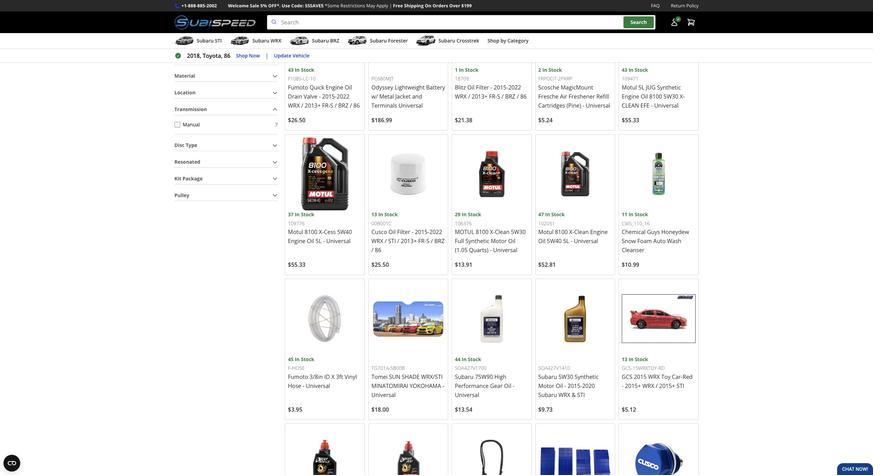 Task type: locate. For each thing, give the bounding box(es) containing it.
open widget image
[[3, 455, 20, 472]]

engine up the clean
[[622, 93, 639, 100]]

sti
[[215, 37, 222, 44], [388, 238, 396, 245], [677, 382, 684, 390], [577, 391, 585, 399]]

shop left by
[[488, 37, 499, 44]]

motul down 109471
[[622, 84, 637, 91]]

engine inside 43 in stock 109471 motul 5l jug synthetic engine oil 8100 5w30 x- clean efe - universal
[[622, 93, 639, 100]]

2 horizontal spatial 2022
[[508, 84, 521, 91]]

2 horizontal spatial motul
[[622, 84, 637, 91]]

vehicle
[[293, 52, 310, 59]]

109471
[[622, 75, 639, 82]]

13 for 15wrxtoy-
[[622, 356, 627, 363]]

stock inside 43 in stock f108s-lc-10 fumoto quick engine oil drain valve - 2015-2022 wrx / 2013+ fr-s / brz / 86
[[301, 67, 314, 73]]

a subaru crosstrek thumbnail image image
[[416, 36, 436, 46]]

2022 left scosche
[[508, 84, 521, 91]]

0 vertical spatial $55.33
[[622, 116, 639, 124]]

75w90
[[475, 373, 493, 381]]

2 vertical spatial fr-
[[418, 238, 426, 245]]

sti down 00b001c
[[388, 238, 396, 245]]

honeydew
[[661, 228, 689, 236]]

1 vertical spatial 5w30
[[511, 228, 526, 236]]

1 vertical spatial fr-
[[322, 102, 330, 109]]

43 inside 43 in stock f108s-lc-10 fumoto quick engine oil drain valve - 2015-2022 wrx / 2013+ fr-s / brz / 86
[[288, 67, 294, 73]]

8100 down 102051
[[555, 228, 568, 236]]

0 horizontal spatial 2013+
[[305, 102, 321, 109]]

1 horizontal spatial filter
[[476, 84, 489, 91]]

2 vertical spatial synthetic
[[575, 373, 599, 381]]

13 inside 13 in stock 00b001c cusco oil filter - 2015-2022 wrx / sti / 2013+ fr-s / brz / 86
[[371, 211, 377, 218]]

wrx inside 1 in stock 18709 blitz oil filter - 2015-2022 wrx / 2013+ fr-s / brz / 86
[[455, 93, 467, 100]]

in inside 13 in stock 00b001c cusco oil filter - 2015-2022 wrx / sti / 2013+ fr-s / brz / 86
[[378, 211, 383, 218]]

0 horizontal spatial |
[[265, 52, 269, 60]]

subaru up $9.73
[[538, 391, 557, 399]]

stock up cws_110_16
[[635, 211, 648, 218]]

8100 inside 47 in stock 102051 motul 8100 x-clean engine oil 5w40 5l - universal
[[555, 228, 568, 236]]

in right 11
[[629, 211, 634, 218]]

5w30
[[664, 93, 678, 100], [511, 228, 526, 236], [559, 373, 573, 381]]

1 vertical spatial 2013+
[[305, 102, 321, 109]]

1 horizontal spatial 5w30
[[559, 373, 573, 381]]

in for motul 5l jug synthetic engine oil 8100 5w30 x- clean efe - universal
[[629, 67, 634, 73]]

43 inside 43 in stock 109471 motul 5l jug synthetic engine oil 8100 5w30 x- clean efe - universal
[[622, 67, 627, 73]]

2022 left w/ at the left top
[[337, 93, 349, 100]]

43 in stock 109471 motul 5l jug synthetic engine oil 8100 5w30 x- clean efe - universal
[[622, 67, 685, 109]]

x- for motul 8100 x-cess 5w40 engine oil 5l - universal
[[319, 228, 324, 236]]

1 vertical spatial motor
[[538, 382, 554, 390]]

8100 down jug
[[649, 93, 662, 100]]

1 horizontal spatial 13
[[622, 356, 627, 363]]

0 horizontal spatial 5w30
[[511, 228, 526, 236]]

2 horizontal spatial s
[[497, 93, 500, 100]]

x- inside 37 in stock 109776 motul 8100 x-cess 5w40 engine oil 5l - universal
[[319, 228, 324, 236]]

0 vertical spatial shop
[[488, 37, 499, 44]]

1 horizontal spatial 2022
[[429, 228, 442, 236]]

frpod7-
[[538, 75, 558, 82]]

wrx down the "2015"
[[642, 382, 654, 390]]

0 horizontal spatial 2022
[[337, 93, 349, 100]]

motul 8100 x-clean engine oil 5w40 5l - universal image
[[538, 137, 612, 211]]

stock inside 47 in stock 102051 motul 8100 x-clean engine oil 5w40 5l - universal
[[551, 211, 565, 218]]

in inside 29 in stock 106376 motul 8100 x-clean 5w30 full synthetic motor oil (1.05 quarts) - universal
[[462, 211, 467, 218]]

0 horizontal spatial 43
[[288, 67, 294, 73]]

1 vertical spatial 5w40
[[547, 238, 562, 245]]

2 vertical spatial 2013+
[[401, 238, 417, 245]]

cusco oil filter - 2015-2022 wrx / sti / 2013+ fr-s / brz / 86 image
[[371, 137, 445, 211]]

stock inside 37 in stock 109776 motul 8100 x-cess 5w40 engine oil 5l - universal
[[301, 211, 314, 218]]

id
[[324, 373, 330, 381]]

brz inside 43 in stock f108s-lc-10 fumoto quick engine oil drain valve - 2015-2022 wrx / 2013+ fr-s / brz / 86
[[338, 102, 349, 109]]

sti down car-
[[677, 382, 684, 390]]

- inside 37 in stock 109776 motul 8100 x-cess 5w40 engine oil 5l - universal
[[323, 238, 325, 245]]

8100 right motul
[[476, 228, 489, 236]]

clean for oil
[[495, 228, 510, 236]]

in right 47
[[545, 211, 550, 218]]

brz
[[330, 37, 339, 44], [505, 93, 515, 100], [338, 102, 349, 109], [434, 238, 445, 245]]

2022 left motul
[[429, 228, 442, 236]]

sti up toyota, at left top
[[215, 37, 222, 44]]

fumoto down the hose
[[288, 373, 308, 381]]

0 horizontal spatial synthetic
[[465, 238, 489, 245]]

in up 00b001c
[[378, 211, 383, 218]]

5w40 down 102051
[[547, 238, 562, 245]]

$18.00
[[371, 406, 389, 414]]

a subaru sti thumbnail image image
[[174, 36, 194, 46]]

0 horizontal spatial motor
[[491, 238, 507, 245]]

0 horizontal spatial $55.33
[[288, 261, 305, 269]]

wrx down blitz
[[455, 93, 467, 100]]

oil inside soa427v1410 subaru 5w30 synthetic motor oil - 2015-2020 subaru wrx & sti
[[556, 382, 563, 390]]

subaru sti
[[197, 37, 222, 44]]

and
[[412, 93, 422, 100]]

0 vertical spatial fumoto
[[288, 84, 308, 91]]

1 vertical spatial $55.33
[[288, 261, 305, 269]]

jacket
[[395, 93, 411, 100]]

stock up lc-
[[301, 67, 314, 73]]

over
[[449, 2, 460, 9]]

8100 down the "109776"
[[305, 228, 317, 236]]

1 horizontal spatial s
[[426, 238, 429, 245]]

2 horizontal spatial 2013+
[[472, 93, 488, 100]]

shop inside dropdown button
[[488, 37, 499, 44]]

0 horizontal spatial 5w40
[[337, 228, 352, 236]]

0 horizontal spatial clean
[[495, 228, 510, 236]]

2013+
[[472, 93, 488, 100], [305, 102, 321, 109], [401, 238, 417, 245]]

0 vertical spatial filter
[[476, 84, 489, 91]]

kit package button
[[174, 174, 278, 184]]

stock for motul 5l jug synthetic engine oil 8100 5w30 x- clean efe - universal
[[635, 67, 648, 73]]

43 up 109471
[[622, 67, 627, 73]]

2 vertical spatial s
[[426, 238, 429, 245]]

0 horizontal spatial shop
[[236, 52, 248, 59]]

brz inside dropdown button
[[330, 37, 339, 44]]

8100 for motul 8100 x-clean 5w30 full synthetic motor oil (1.05 quarts) - universal
[[476, 228, 489, 236]]

sale
[[250, 2, 259, 9]]

86 left the terminals
[[353, 102, 360, 109]]

foam
[[637, 238, 652, 245]]

1 horizontal spatial 5l
[[563, 238, 569, 245]]

2022
[[508, 84, 521, 91], [337, 93, 349, 100], [429, 228, 442, 236]]

stock for fumoto quick engine oil drain valve - 2015-2022 wrx / 2013+ fr-s / brz / 86
[[301, 67, 314, 73]]

s
[[497, 93, 500, 100], [330, 102, 333, 109], [426, 238, 429, 245]]

cusco jack assist ramp set - universal image
[[538, 427, 612, 475]]

0 horizontal spatial 13
[[371, 211, 377, 218]]

1 horizontal spatial 2015+
[[659, 382, 675, 390]]

- inside 2 in stock frpod7-2pkrp scosche magicmount fresche air freshener refill cartridges (pine) - universal
[[583, 102, 584, 109]]

2022 inside 43 in stock f108s-lc-10 fumoto quick engine oil drain valve - 2015-2022 wrx / 2013+ fr-s / brz / 86
[[337, 93, 349, 100]]

2 clean from the left
[[574, 228, 589, 236]]

filter for /
[[397, 228, 410, 236]]

button image
[[670, 18, 678, 27]]

86
[[224, 52, 230, 60], [520, 93, 527, 100], [353, 102, 360, 109], [375, 247, 381, 254]]

5l
[[638, 84, 645, 91], [316, 238, 322, 245], [563, 238, 569, 245]]

+1-888-885-2002
[[181, 2, 217, 9]]

subaru up now
[[252, 37, 269, 44]]

fumoto inside 45 in stock f-hose fumoto 3/8in id x 3ft vinyl hose - universal
[[288, 373, 308, 381]]

0 vertical spatial |
[[389, 2, 392, 9]]

2 horizontal spatial fr-
[[489, 93, 497, 100]]

motul down 102051
[[538, 228, 554, 236]]

in inside 37 in stock 109776 motul 8100 x-cess 5w40 engine oil 5l - universal
[[295, 211, 300, 218]]

0 vertical spatial synthetic
[[657, 84, 681, 91]]

motul 1l transmission gear 300ls gear oil 75w90 - universal image
[[288, 427, 362, 475]]

0 vertical spatial 2022
[[508, 84, 521, 91]]

1 vertical spatial shop
[[236, 52, 248, 59]]

update vehicle
[[274, 52, 310, 59]]

in for motul 8100 x-clean 5w30 full synthetic motor oil (1.05 quarts) - universal
[[462, 211, 467, 218]]

8100 inside 43 in stock 109471 motul 5l jug synthetic engine oil 8100 5w30 x- clean efe - universal
[[649, 93, 662, 100]]

$10.99
[[622, 261, 639, 269]]

5w30 inside 43 in stock 109471 motul 5l jug synthetic engine oil 8100 5w30 x- clean efe - universal
[[664, 93, 678, 100]]

0 vertical spatial 5w30
[[664, 93, 678, 100]]

motul 1l transmission gear 300 gear oil 75w90 - universal image
[[371, 427, 445, 475]]

$52.81
[[538, 261, 556, 269]]

fumoto down f108s-
[[288, 84, 308, 91]]

rd
[[659, 365, 665, 372]]

motul inside 43 in stock 109471 motul 5l jug synthetic engine oil 8100 5w30 x- clean efe - universal
[[622, 84, 637, 91]]

product
[[196, 56, 215, 63]]

0 vertical spatial 2013+
[[472, 93, 488, 100]]

brz inside 1 in stock 18709 blitz oil filter - 2015-2022 wrx / 2013+ fr-s / brz / 86
[[505, 93, 515, 100]]

shop now link
[[236, 52, 260, 60]]

| right now
[[265, 52, 269, 60]]

stock up 00b001c
[[384, 211, 398, 218]]

cess
[[324, 228, 336, 236]]

8100 inside 29 in stock 106376 motul 8100 x-clean 5w30 full synthetic motor oil (1.05 quarts) - universal
[[476, 228, 489, 236]]

1 fumoto from the top
[[288, 84, 308, 91]]

quick
[[310, 84, 324, 91]]

air
[[560, 93, 567, 100]]

2015+ down toy on the bottom of page
[[659, 382, 675, 390]]

in right 45 at the bottom of the page
[[295, 356, 300, 363]]

filter right blitz
[[476, 84, 489, 91]]

0 horizontal spatial fr-
[[322, 102, 330, 109]]

s inside 43 in stock f108s-lc-10 fumoto quick engine oil drain valve - 2015-2022 wrx / 2013+ fr-s / brz / 86
[[330, 102, 333, 109]]

in inside 47 in stock 102051 motul 8100 x-clean engine oil 5w40 5l - universal
[[545, 211, 550, 218]]

stock up soa427v1700
[[468, 356, 481, 363]]

2 vertical spatial 5w30
[[559, 373, 573, 381]]

1 horizontal spatial 2013+
[[401, 238, 417, 245]]

high
[[494, 373, 506, 381]]

subaru 5w30 synthetic motor oil - 2015-2020 subaru wrx & sti image
[[538, 282, 612, 356]]

in for scosche magicmount fresche air freshener refill cartridges (pine) - universal
[[542, 67, 547, 73]]

average product rating
[[174, 56, 232, 63]]

filter inside 1 in stock 18709 blitz oil filter - 2015-2022 wrx / 2013+ fr-s / brz / 86
[[476, 84, 489, 91]]

2 horizontal spatial synthetic
[[657, 84, 681, 91]]

subaru
[[197, 37, 214, 44], [252, 37, 269, 44], [312, 37, 329, 44], [370, 37, 387, 44], [438, 37, 455, 44], [455, 373, 474, 381], [538, 373, 557, 381], [538, 391, 557, 399]]

synthetic up 2020
[[575, 373, 599, 381]]

quarts)
[[469, 247, 488, 254]]

stock up 18709
[[465, 67, 478, 73]]

subaru down soa427v1410
[[538, 373, 557, 381]]

2
[[538, 67, 541, 73]]

/ inside 13 in stock gcs-15wrxtoy-rd gcs 2015 wrx toy car-red - 2015+ wrx / 2015+ sti
[[656, 382, 658, 390]]

86 inside 13 in stock 00b001c cusco oil filter - 2015-2022 wrx / sti / 2013+ fr-s / brz / 86
[[375, 247, 381, 254]]

- inside '44 in stock soa427v1700 subaru 75w90 high performance gear oil - universal'
[[513, 382, 515, 390]]

stock up "15wrxtoy-"
[[635, 356, 648, 363]]

1 horizontal spatial motor
[[538, 382, 554, 390]]

1 vertical spatial 13
[[622, 356, 627, 363]]

2 horizontal spatial 5l
[[638, 84, 645, 91]]

stock inside the 11 in stock cws_110_16 chemical guys honeydew snow foam auto wash cleanser
[[635, 211, 648, 218]]

motul for motul 8100 x-clean engine oil 5w40 5l - universal
[[538, 228, 554, 236]]

2015-
[[494, 84, 508, 91], [322, 93, 337, 100], [415, 228, 429, 236], [568, 382, 582, 390]]

crosstrek
[[457, 37, 479, 44]]

stock up 102051
[[551, 211, 565, 218]]

fr- inside 1 in stock 18709 blitz oil filter - 2015-2022 wrx / 2013+ fr-s / brz / 86
[[489, 93, 497, 100]]

subaru brz button
[[290, 35, 339, 48]]

subaru forester button
[[348, 35, 408, 48]]

stock up 109471
[[635, 67, 648, 73]]

2015+
[[625, 382, 641, 390], [659, 382, 675, 390]]

-
[[491, 84, 492, 91], [319, 93, 321, 100], [583, 102, 584, 109], [651, 102, 653, 109], [412, 228, 413, 236], [323, 238, 325, 245], [571, 238, 572, 245], [490, 247, 492, 254], [303, 382, 305, 390], [443, 382, 444, 390], [513, 382, 515, 390], [564, 382, 566, 390], [622, 382, 624, 390]]

0 horizontal spatial 2015+
[[625, 382, 641, 390]]

stock inside 45 in stock f-hose fumoto 3/8in id x 3ft vinyl hose - universal
[[301, 356, 314, 363]]

filter
[[476, 84, 489, 91], [397, 228, 410, 236]]

2015- inside 43 in stock f108s-lc-10 fumoto quick engine oil drain valve - 2015-2022 wrx / 2013+ fr-s / brz / 86
[[322, 93, 337, 100]]

blitz oil filter - 2015-2022 wrx / 2013+ fr-s / brz / 86 image
[[455, 0, 529, 66]]

2 vertical spatial 2022
[[429, 228, 442, 236]]

engine inside 43 in stock f108s-lc-10 fumoto quick engine oil drain valve - 2015-2022 wrx / 2013+ fr-s / brz / 86
[[326, 84, 343, 91]]

44 in stock soa427v1700 subaru 75w90 high performance gear oil - universal
[[455, 356, 515, 399]]

15wrxtoy-
[[633, 365, 659, 372]]

disc
[[174, 142, 184, 149]]

$13.91
[[455, 261, 472, 269]]

1 clean from the left
[[495, 228, 510, 236]]

2022 for blitz oil filter - 2015-2022 wrx / 2013+ fr-s / brz / 86
[[508, 84, 521, 91]]

1 horizontal spatial shop
[[488, 37, 499, 44]]

location button
[[174, 88, 278, 98]]

2015- inside 13 in stock 00b001c cusco oil filter - 2015-2022 wrx / sti / 2013+ fr-s / brz / 86
[[415, 228, 429, 236]]

43 up f108s-
[[288, 67, 294, 73]]

$55.33 for motul 8100 x-cess 5w40 engine oil 5l - universal
[[288, 261, 305, 269]]

oil inside 1 in stock 18709 blitz oil filter - 2015-2022 wrx / 2013+ fr-s / brz / 86
[[467, 84, 475, 91]]

5w40 right cess
[[337, 228, 352, 236]]

a subaru forester thumbnail image image
[[348, 36, 367, 46]]

wash
[[667, 238, 681, 245]]

in right '29' on the right top of the page
[[462, 211, 467, 218]]

1 vertical spatial s
[[330, 102, 333, 109]]

fr-
[[489, 93, 497, 100], [322, 102, 330, 109], [418, 238, 426, 245]]

2 2015+ from the left
[[659, 382, 675, 390]]

stock for scosche magicmount fresche air freshener refill cartridges (pine) - universal
[[549, 67, 562, 73]]

wrx down cusco
[[371, 238, 383, 245]]

motul 5l jug synthetic engine oil 8100 5w30 x-clean efe - universal image
[[622, 0, 696, 66]]

2022 inside 1 in stock 18709 blitz oil filter - 2015-2022 wrx / 2013+ fr-s / brz / 86
[[508, 84, 521, 91]]

full
[[455, 238, 464, 245]]

engine inside 47 in stock 102051 motul 8100 x-clean engine oil 5w40 5l - universal
[[590, 228, 608, 236]]

cusco oil drain plug m16x1.5 - 2015-2023 subaru wrx / subaru brz / toyota gr86 / 2013-2023 scion fr-s image
[[622, 427, 696, 475]]

1 vertical spatial synthetic
[[465, 238, 489, 245]]

wrx down the "drain"
[[288, 102, 300, 109]]

$186.99
[[371, 116, 392, 124]]

wrx left &
[[559, 391, 570, 399]]

1 vertical spatial filter
[[397, 228, 410, 236]]

5l inside 47 in stock 102051 motul 8100 x-clean engine oil 5w40 5l - universal
[[563, 238, 569, 245]]

0 horizontal spatial motul
[[288, 228, 303, 236]]

in inside 2 in stock frpod7-2pkrp scosche magicmount fresche air freshener refill cartridges (pine) - universal
[[542, 67, 547, 73]]

stock up the "109776"
[[301, 211, 314, 218]]

shop left now
[[236, 52, 248, 59]]

engine right quick
[[326, 84, 343, 91]]

86 up $25.50
[[375, 247, 381, 254]]

oil inside 47 in stock 102051 motul 8100 x-clean engine oil 5w40 5l - universal
[[538, 238, 546, 245]]

x- inside 43 in stock 109471 motul 5l jug synthetic engine oil 8100 5w30 x- clean efe - universal
[[680, 93, 685, 100]]

stock inside '44 in stock soa427v1700 subaru 75w90 high performance gear oil - universal'
[[468, 356, 481, 363]]

x- for motul 8100 x-clean engine oil 5w40 5l - universal
[[569, 228, 574, 236]]

subaru brz
[[312, 37, 339, 44]]

0 horizontal spatial 5l
[[316, 238, 322, 245]]

in right 2
[[542, 67, 547, 73]]

1 horizontal spatial 43
[[622, 67, 627, 73]]

stock for cusco oil filter - 2015-2022 wrx / sti / 2013+ fr-s / brz / 86
[[384, 211, 398, 218]]

2015+ down gcs
[[625, 382, 641, 390]]

x- inside 47 in stock 102051 motul 8100 x-clean engine oil 5w40 5l - universal
[[569, 228, 574, 236]]

subaru sti button
[[174, 35, 222, 48]]

$9.73
[[538, 406, 553, 414]]

0 horizontal spatial filter
[[397, 228, 410, 236]]

apply
[[376, 2, 388, 9]]

in inside 43 in stock f108s-lc-10 fumoto quick engine oil drain valve - 2015-2022 wrx / 2013+ fr-s / brz / 86
[[295, 67, 300, 73]]

in right 1
[[459, 67, 464, 73]]

in inside 1 in stock 18709 blitz oil filter - 2015-2022 wrx / 2013+ fr-s / brz / 86
[[459, 67, 464, 73]]

filter inside 13 in stock 00b001c cusco oil filter - 2015-2022 wrx / sti / 2013+ fr-s / brz / 86
[[397, 228, 410, 236]]

motor
[[491, 238, 507, 245], [538, 382, 554, 390]]

- inside 45 in stock f-hose fumoto 3/8in id x 3ft vinyl hose - universal
[[303, 382, 305, 390]]

now
[[249, 52, 260, 59]]

subaru down soa427v1700
[[455, 373, 474, 381]]

in right 44
[[462, 356, 467, 363]]

13 up 00b001c
[[371, 211, 377, 218]]

in up 109471
[[629, 67, 634, 73]]

0 vertical spatial 13
[[371, 211, 377, 218]]

2 in stock frpod7-2pkrp scosche magicmount fresche air freshener refill cartridges (pine) - universal
[[538, 67, 610, 109]]

1 vertical spatial 2022
[[337, 93, 349, 100]]

s inside 13 in stock 00b001c cusco oil filter - 2015-2022 wrx / sti / 2013+ fr-s / brz / 86
[[426, 238, 429, 245]]

motul 8100 x-cess 5w40 engine oil 5l - universal image
[[288, 137, 362, 211]]

$5.12
[[622, 406, 636, 414]]

1 horizontal spatial motul
[[538, 228, 554, 236]]

in inside 45 in stock f-hose fumoto 3/8in id x 3ft vinyl hose - universal
[[295, 356, 300, 363]]

synthetic up quarts)
[[465, 238, 489, 245]]

stock up 106376
[[468, 211, 481, 218]]

motul inside 37 in stock 109776 motul 8100 x-cess 5w40 engine oil 5l - universal
[[288, 228, 303, 236]]

13 up gcs-
[[622, 356, 627, 363]]

0 vertical spatial 5w40
[[337, 228, 352, 236]]

86 right toyota, at left top
[[224, 52, 230, 60]]

clean inside 29 in stock 106376 motul 8100 x-clean 5w30 full synthetic motor oil (1.05 quarts) - universal
[[495, 228, 510, 236]]

stock up the hose
[[301, 356, 314, 363]]

1 vertical spatial fumoto
[[288, 373, 308, 381]]

shop for shop by category
[[488, 37, 499, 44]]

stock up frpod7-
[[549, 67, 562, 73]]

0 vertical spatial motor
[[491, 238, 507, 245]]

subaru 75w90 high performance gear oil - universal image
[[455, 282, 529, 356]]

wrx up update
[[271, 37, 281, 44]]

synthetic right jug
[[657, 84, 681, 91]]

1 43 from the left
[[288, 67, 294, 73]]

1 horizontal spatial synthetic
[[575, 373, 599, 381]]

44
[[455, 356, 461, 363]]

in right 37
[[295, 211, 300, 218]]

1 horizontal spatial fr-
[[418, 238, 426, 245]]

(1.05
[[455, 247, 468, 254]]

2018,
[[187, 52, 201, 60]]

x
[[331, 373, 335, 381]]

universal inside pc680mjt odyssey lightweight battery w/ metal jacket and terminals universal
[[399, 102, 423, 109]]

x- for motul 8100 x-clean 5w30 full synthetic motor oil (1.05 quarts) - universal
[[490, 228, 495, 236]]

47
[[538, 211, 544, 218]]

wrx/sti
[[421, 373, 443, 381]]

x- inside 29 in stock 106376 motul 8100 x-clean 5w30 full synthetic motor oil (1.05 quarts) - universal
[[490, 228, 495, 236]]

1 horizontal spatial clean
[[574, 228, 589, 236]]

in inside '44 in stock soa427v1700 subaru 75w90 high performance gear oil - universal'
[[462, 356, 467, 363]]

1 horizontal spatial 5w40
[[547, 238, 562, 245]]

86 left "fresche"
[[520, 93, 527, 100]]

*some
[[325, 2, 339, 9]]

in for fumoto 3/8in id x 3ft vinyl hose - universal
[[295, 356, 300, 363]]

universal
[[399, 102, 423, 109], [586, 102, 610, 109], [654, 102, 679, 109], [326, 238, 351, 245], [574, 238, 598, 245], [493, 247, 517, 254], [306, 382, 330, 390], [371, 391, 396, 399], [455, 391, 479, 399]]

29 in stock 106376 motul 8100 x-clean 5w30 full synthetic motor oil (1.05 quarts) - universal
[[455, 211, 526, 254]]

universal inside 37 in stock 109776 motul 8100 x-cess 5w40 engine oil 5l - universal
[[326, 238, 351, 245]]

| left free
[[389, 2, 392, 9]]

1 horizontal spatial $55.33
[[622, 116, 639, 124]]

2 horizontal spatial 5w30
[[664, 93, 678, 100]]

material
[[174, 73, 195, 79]]

brz inside 13 in stock 00b001c cusco oil filter - 2015-2022 wrx / sti / 2013+ fr-s / brz / 86
[[434, 238, 445, 245]]

0 vertical spatial s
[[497, 93, 500, 100]]

wrx
[[271, 37, 281, 44], [455, 93, 467, 100], [288, 102, 300, 109], [371, 238, 383, 245], [648, 373, 660, 381], [642, 382, 654, 390], [559, 391, 570, 399]]

- inside 1 in stock 18709 blitz oil filter - 2015-2022 wrx / 2013+ fr-s / brz / 86
[[491, 84, 492, 91]]

scosche magicmount fresche air freshener refill cartridges (pine) - universal image
[[538, 0, 612, 66]]

search
[[631, 19, 647, 26]]

resonated button
[[174, 157, 278, 168]]

in up gcs-
[[629, 356, 634, 363]]

5l inside 37 in stock 109776 motul 8100 x-cess 5w40 engine oil 5l - universal
[[316, 238, 322, 245]]

2 43 from the left
[[622, 67, 627, 73]]

in for gcs 2015 wrx toy car-red - 2015+ wrx / 2015+ sti
[[629, 356, 634, 363]]

filter right cusco
[[397, 228, 410, 236]]

engine down the "109776"
[[288, 238, 306, 245]]

clean inside 47 in stock 102051 motul 8100 x-clean engine oil 5w40 5l - universal
[[574, 228, 589, 236]]

tomei sun shade wrx/sti minatomirai yokohama - universal image
[[371, 282, 445, 356]]

1 vertical spatial |
[[265, 52, 269, 60]]

update vehicle button
[[274, 52, 310, 60]]

stock inside 13 in stock 00b001c cusco oil filter - 2015-2022 wrx / sti / 2013+ fr-s / brz / 86
[[384, 211, 398, 218]]

0 vertical spatial fr-
[[489, 93, 497, 100]]

motul down the "109776"
[[288, 228, 303, 236]]

sti right &
[[577, 391, 585, 399]]

13 inside 13 in stock gcs-15wrxtoy-rd gcs 2015 wrx toy car-red - 2015+ wrx / 2015+ sti
[[622, 356, 627, 363]]

wrx inside 43 in stock f108s-lc-10 fumoto quick engine oil drain valve - 2015-2022 wrx / 2013+ fr-s / brz / 86
[[288, 102, 300, 109]]

subaru crosstrek
[[438, 37, 479, 44]]

average product rating button
[[174, 54, 278, 65]]

in up f108s-
[[295, 67, 300, 73]]

2 fumoto from the top
[[288, 373, 308, 381]]

update
[[274, 52, 291, 59]]

45 in stock f-hose fumoto 3/8in id x 3ft vinyl hose - universal
[[288, 356, 357, 390]]

$26.50
[[288, 116, 305, 124]]

engine left the chemical
[[590, 228, 608, 236]]

oil inside 37 in stock 109776 motul 8100 x-cess 5w40 engine oil 5l - universal
[[307, 238, 314, 245]]

toy
[[661, 373, 671, 381]]

0 horizontal spatial s
[[330, 102, 333, 109]]



Task type: vqa. For each thing, say whether or not it's contained in the screenshot.


Task type: describe. For each thing, give the bounding box(es) containing it.
performance
[[455, 382, 489, 390]]

11 in stock cws_110_16 chemical guys honeydew snow foam auto wash cleanser
[[622, 211, 689, 254]]

synthetic inside 43 in stock 109471 motul 5l jug synthetic engine oil 8100 5w30 x- clean efe - universal
[[657, 84, 681, 91]]

soa427v1700
[[455, 365, 487, 372]]

a subaru wrx thumbnail image image
[[230, 36, 250, 46]]

in for chemical guys honeydew snow foam auto wash cleanser
[[629, 211, 634, 218]]

tg701a-sb00b tomei sun shade wrx/sti minatomirai yokohama - universal
[[371, 365, 444, 399]]

subaru left 'forester' on the left of the page
[[370, 37, 387, 44]]

106376
[[455, 220, 472, 227]]

subaru left crosstrek
[[438, 37, 455, 44]]

engine inside 37 in stock 109776 motul 8100 x-cess 5w40 engine oil 5l - universal
[[288, 238, 306, 245]]

1 horizontal spatial |
[[389, 2, 392, 9]]

return policy
[[671, 2, 699, 9]]

gcs 2015 wrx toy car-red - 2015+ wrx / 2015+ sti image
[[622, 282, 696, 356]]

pulley button
[[174, 190, 278, 201]]

forester
[[388, 37, 408, 44]]

- inside 47 in stock 102051 motul 8100 x-clean engine oil 5w40 5l - universal
[[571, 238, 572, 245]]

stock for motul 8100 x-clean 5w30 full synthetic motor oil (1.05 quarts) - universal
[[468, 211, 481, 218]]

29
[[455, 211, 461, 218]]

refill
[[596, 93, 609, 100]]

hose
[[288, 382, 301, 390]]

subaru wrx button
[[230, 35, 281, 48]]

soa427v1410
[[538, 365, 570, 372]]

universal inside 43 in stock 109471 motul 5l jug synthetic engine oil 8100 5w30 x- clean efe - universal
[[654, 102, 679, 109]]

fr- inside 13 in stock 00b001c cusco oil filter - 2015-2022 wrx / sti / 2013+ fr-s / brz / 86
[[418, 238, 426, 245]]

2015- inside soa427v1410 subaru 5w30 synthetic motor oil - 2015-2020 subaru wrx & sti
[[568, 382, 582, 390]]

stock for motul 8100 x-cess 5w40 engine oil 5l - universal
[[301, 211, 314, 218]]

8100 for motul 8100 x-clean engine oil 5w40 5l - universal
[[555, 228, 568, 236]]

clean
[[622, 102, 639, 109]]

engine for 2015-
[[326, 84, 343, 91]]

43 for motul
[[622, 67, 627, 73]]

86 inside 1 in stock 18709 blitz oil filter - 2015-2022 wrx / 2013+ fr-s / brz / 86
[[520, 93, 527, 100]]

$199
[[461, 2, 472, 9]]

engine for clean
[[622, 93, 639, 100]]

fresche
[[538, 93, 559, 100]]

00b001c
[[371, 220, 391, 227]]

- inside 29 in stock 106376 motul 8100 x-clean 5w30 full synthetic motor oil (1.05 quarts) - universal
[[490, 247, 492, 254]]

wrx inside "subaru wrx" dropdown button
[[271, 37, 281, 44]]

welcome sale 5% off*. use code: sssave5
[[228, 2, 324, 9]]

5w40 inside 47 in stock 102051 motul 8100 x-clean engine oil 5w40 5l - universal
[[547, 238, 562, 245]]

shipping
[[404, 2, 424, 9]]

1 2015+ from the left
[[625, 382, 641, 390]]

tg701a-
[[371, 365, 390, 372]]

chemical guys honeydew snow foam auto wash cleanser image
[[622, 137, 696, 211]]

subispeed logo image
[[174, 15, 256, 30]]

cartridges
[[538, 102, 565, 109]]

$13.54
[[455, 406, 472, 414]]

cleanser
[[622, 247, 644, 254]]

47 in stock 102051 motul 8100 x-clean engine oil 5w40 5l - universal
[[538, 211, 608, 245]]

5l for motul 8100 x-cess 5w40 engine oil 5l - universal
[[316, 238, 322, 245]]

- inside 43 in stock f108s-lc-10 fumoto quick engine oil drain valve - 2015-2022 wrx / 2013+ fr-s / brz / 86
[[319, 93, 321, 100]]

2015
[[634, 373, 647, 381]]

2022 for cusco oil filter - 2015-2022 wrx / sti / 2013+ fr-s / brz / 86
[[429, 228, 442, 236]]

universal inside 47 in stock 102051 motul 8100 x-clean engine oil 5w40 5l - universal
[[574, 238, 598, 245]]

sti inside 13 in stock gcs-15wrxtoy-rd gcs 2015 wrx toy car-red - 2015+ wrx / 2015+ sti
[[677, 382, 684, 390]]

sti inside 13 in stock 00b001c cusco oil filter - 2015-2022 wrx / sti / 2013+ fr-s / brz / 86
[[388, 238, 396, 245]]

return
[[671, 2, 685, 9]]

- inside tg701a-sb00b tomei sun shade wrx/sti minatomirai yokohama - universal
[[443, 382, 444, 390]]

shop for shop now
[[236, 52, 248, 59]]

f-
[[288, 365, 292, 372]]

fumoto 3/8in id x 3ft vinyl hose - universal image
[[288, 282, 362, 356]]

86 inside 43 in stock f108s-lc-10 fumoto quick engine oil drain valve - 2015-2022 wrx / 2013+ fr-s / brz / 86
[[353, 102, 360, 109]]

engine for universal
[[590, 228, 608, 236]]

subaru inside '44 in stock soa427v1700 subaru 75w90 high performance gear oil - universal'
[[455, 373, 474, 381]]

subaru up 2018, toyota, 86
[[197, 37, 214, 44]]

2002
[[207, 2, 217, 9]]

8100 for motul 8100 x-cess 5w40 engine oil 5l - universal
[[305, 228, 317, 236]]

welcome
[[228, 2, 249, 9]]

sti inside soa427v1410 subaru 5w30 synthetic motor oil - 2015-2020 subaru wrx & sti
[[577, 391, 585, 399]]

fumoto inside 43 in stock f108s-lc-10 fumoto quick engine oil drain valve - 2015-2022 wrx / 2013+ fr-s / brz / 86
[[288, 84, 308, 91]]

2013+ inside 13 in stock 00b001c cusco oil filter - 2015-2022 wrx / sti / 2013+ fr-s / brz / 86
[[401, 238, 417, 245]]

a subaru brz thumbnail image image
[[290, 36, 309, 46]]

- inside 13 in stock 00b001c cusco oil filter - 2015-2022 wrx / sti / 2013+ fr-s / brz / 86
[[412, 228, 413, 236]]

oil inside 13 in stock 00b001c cusco oil filter - 2015-2022 wrx / sti / 2013+ fr-s / brz / 86
[[389, 228, 396, 236]]

may
[[366, 2, 375, 9]]

- inside 13 in stock gcs-15wrxtoy-rd gcs 2015 wrx toy car-red - 2015+ wrx / 2015+ sti
[[622, 382, 624, 390]]

Manual button
[[174, 122, 180, 128]]

tomei
[[371, 373, 388, 381]]

lightweight
[[395, 84, 425, 91]]

motul 8100 x-clean 5w30 full synthetic motor oil (1.05 quarts) - universal image
[[455, 137, 529, 211]]

shade
[[402, 373, 420, 381]]

odyssey lightweight battery w/ metal jacket and terminals universal image
[[371, 0, 445, 66]]

1 in stock 18709 blitz oil filter - 2015-2022 wrx / 2013+ fr-s / brz / 86
[[455, 67, 527, 100]]

off*.
[[268, 2, 281, 9]]

37
[[288, 211, 294, 218]]

shop now
[[236, 52, 260, 59]]

2013+ inside 1 in stock 18709 blitz oil filter - 2015-2022 wrx / 2013+ fr-s / brz / 86
[[472, 93, 488, 100]]

sun
[[389, 373, 400, 381]]

clean for -
[[574, 228, 589, 236]]

filter for fr-
[[476, 84, 489, 91]]

oil inside 43 in stock 109471 motul 5l jug synthetic engine oil 8100 5w30 x- clean efe - universal
[[641, 93, 648, 100]]

motul
[[455, 228, 474, 236]]

sti inside dropdown button
[[215, 37, 222, 44]]

5w40 inside 37 in stock 109776 motul 8100 x-cess 5w40 engine oil 5l - universal
[[337, 228, 352, 236]]

in for motul 8100 x-cess 5w40 engine oil 5l - universal
[[295, 211, 300, 218]]

stock for subaru 75w90 high performance gear oil - universal
[[468, 356, 481, 363]]

43 in stock f108s-lc-10 fumoto quick engine oil drain valve - 2015-2022 wrx / 2013+ fr-s / brz / 86
[[288, 67, 360, 109]]

2013+ inside 43 in stock f108s-lc-10 fumoto quick engine oil drain valve - 2015-2022 wrx / 2013+ fr-s / brz / 86
[[305, 102, 321, 109]]

valve
[[304, 93, 317, 100]]

toyota,
[[203, 52, 223, 60]]

- inside soa427v1410 subaru 5w30 synthetic motor oil - 2015-2020 subaru wrx & sti
[[564, 382, 566, 390]]

5l for motul 8100 x-clean engine oil 5w40 5l - universal
[[563, 238, 569, 245]]

37 in stock 109776 motul 8100 x-cess 5w40 engine oil 5l - universal
[[288, 211, 352, 245]]

5w30 inside soa427v1410 subaru 5w30 synthetic motor oil - 2015-2020 subaru wrx & sti
[[559, 373, 573, 381]]

43 for lc-
[[288, 67, 294, 73]]

universal inside 45 in stock f-hose fumoto 3/8in id x 3ft vinyl hose - universal
[[306, 382, 330, 390]]

888-
[[188, 2, 197, 9]]

transmission button
[[174, 104, 278, 115]]

wrx down rd
[[648, 373, 660, 381]]

restrictions
[[340, 2, 365, 9]]

oil inside 43 in stock f108s-lc-10 fumoto quick engine oil drain valve - 2015-2022 wrx / 2013+ fr-s / brz / 86
[[345, 84, 352, 91]]

- inside 43 in stock 109471 motul 5l jug synthetic engine oil 8100 5w30 x- clean efe - universal
[[651, 102, 653, 109]]

13 in stock 00b001c cusco oil filter - 2015-2022 wrx / sti / 2013+ fr-s / brz / 86
[[371, 211, 445, 254]]

motor inside 29 in stock 106376 motul 8100 x-clean 5w30 full synthetic motor oil (1.05 quarts) - universal
[[491, 238, 507, 245]]

5w30 inside 29 in stock 106376 motul 8100 x-clean 5w30 full synthetic motor oil (1.05 quarts) - universal
[[511, 228, 526, 236]]

free
[[393, 2, 403, 9]]

in for subaru 75w90 high performance gear oil - universal
[[462, 356, 467, 363]]

synthetic inside soa427v1410 subaru 5w30 synthetic motor oil - 2015-2020 subaru wrx & sti
[[575, 373, 599, 381]]

885-
[[197, 2, 207, 9]]

universal inside 2 in stock frpod7-2pkrp scosche magicmount fresche air freshener refill cartridges (pine) - universal
[[586, 102, 610, 109]]

scosche
[[538, 84, 559, 91]]

location
[[174, 89, 196, 96]]

fumoto quick engine oil drain valve - 2015-2022 wrx / 2013+ fr-s / brz / 86 image
[[288, 0, 362, 66]]

chemical
[[622, 228, 646, 236]]

in for cusco oil filter - 2015-2022 wrx / sti / 2013+ fr-s / brz / 86
[[378, 211, 383, 218]]

average
[[174, 56, 194, 63]]

universal inside '44 in stock soa427v1700 subaru 75w90 high performance gear oil - universal'
[[455, 391, 479, 399]]

hose
[[292, 365, 305, 372]]

package
[[183, 175, 203, 182]]

faq link
[[651, 2, 660, 9]]

stock for blitz oil filter - 2015-2022 wrx / 2013+ fr-s / brz / 86
[[465, 67, 478, 73]]

manual
[[183, 121, 200, 128]]

synthetic inside 29 in stock 106376 motul 8100 x-clean 5w30 full synthetic motor oil (1.05 quarts) - universal
[[465, 238, 489, 245]]

in for fumoto quick engine oil drain valve - 2015-2022 wrx / 2013+ fr-s / brz / 86
[[295, 67, 300, 73]]

rating
[[216, 56, 232, 63]]

disc type button
[[174, 140, 278, 151]]

sb00b
[[390, 365, 405, 372]]

motul for motul 5l jug synthetic engine oil 8100 5w30 x- clean efe - universal
[[622, 84, 637, 91]]

w/
[[371, 93, 378, 100]]

13 for cusco
[[371, 211, 377, 218]]

subaru forester
[[370, 37, 408, 44]]

resonated
[[174, 159, 200, 165]]

wrx inside 13 in stock 00b001c cusco oil filter - 2015-2022 wrx / sti / 2013+ fr-s / brz / 86
[[371, 238, 383, 245]]

$25.50
[[371, 261, 389, 269]]

gcs-
[[622, 365, 633, 372]]

+1-888-885-2002 link
[[181, 2, 217, 9]]

stock for chemical guys honeydew snow foam auto wash cleanser
[[635, 211, 648, 218]]

universal inside tg701a-sb00b tomei sun shade wrx/sti minatomirai yokohama - universal
[[371, 391, 396, 399]]

motor inside soa427v1410 subaru 5w30 synthetic motor oil - 2015-2020 subaru wrx & sti
[[538, 382, 554, 390]]

in for blitz oil filter - 2015-2022 wrx / 2013+ fr-s / brz / 86
[[459, 67, 464, 73]]

search input field
[[267, 15, 655, 30]]

transmission
[[174, 106, 207, 113]]

stock for fumoto 3/8in id x 3ft vinyl hose - universal
[[301, 356, 314, 363]]

return policy link
[[671, 2, 699, 9]]

wrx inside soa427v1410 subaru 5w30 synthetic motor oil - 2015-2020 subaru wrx & sti
[[559, 391, 570, 399]]

$55.33 for motul 5l jug synthetic engine oil 8100 5w30 x- clean efe - universal
[[622, 116, 639, 124]]

subaru right a subaru brz thumbnail image
[[312, 37, 329, 44]]

oil inside 29 in stock 106376 motul 8100 x-clean 5w30 full synthetic motor oil (1.05 quarts) - universal
[[508, 238, 515, 245]]

in for motul 8100 x-clean engine oil 5w40 5l - universal
[[545, 211, 550, 218]]

2020
[[582, 382, 595, 390]]

s inside 1 in stock 18709 blitz oil filter - 2015-2022 wrx / 2013+ fr-s / brz / 86
[[497, 93, 500, 100]]

5l inside 43 in stock 109471 motul 5l jug synthetic engine oil 8100 5w30 x- clean efe - universal
[[638, 84, 645, 91]]

10
[[310, 75, 316, 82]]

2015- inside 1 in stock 18709 blitz oil filter - 2015-2022 wrx / 2013+ fr-s / brz / 86
[[494, 84, 508, 91]]

scosche strikeline 3 foot usb-c cable-black - universal image
[[455, 427, 529, 475]]

oil inside '44 in stock soa427v1700 subaru 75w90 high performance gear oil - universal'
[[504, 382, 511, 390]]

stock for motul 8100 x-clean engine oil 5w40 5l - universal
[[551, 211, 565, 218]]

stock for gcs 2015 wrx toy car-red - 2015+ wrx / 2015+ sti
[[635, 356, 648, 363]]

fr- inside 43 in stock f108s-lc-10 fumoto quick engine oil drain valve - 2015-2022 wrx / 2013+ fr-s / brz / 86
[[322, 102, 330, 109]]

pc680mjt odyssey lightweight battery w/ metal jacket and terminals universal
[[371, 75, 445, 109]]

motul for motul 8100 x-cess 5w40 engine oil 5l - universal
[[288, 228, 303, 236]]

universal inside 29 in stock 106376 motul 8100 x-clean 5w30 full synthetic motor oil (1.05 quarts) - universal
[[493, 247, 517, 254]]



